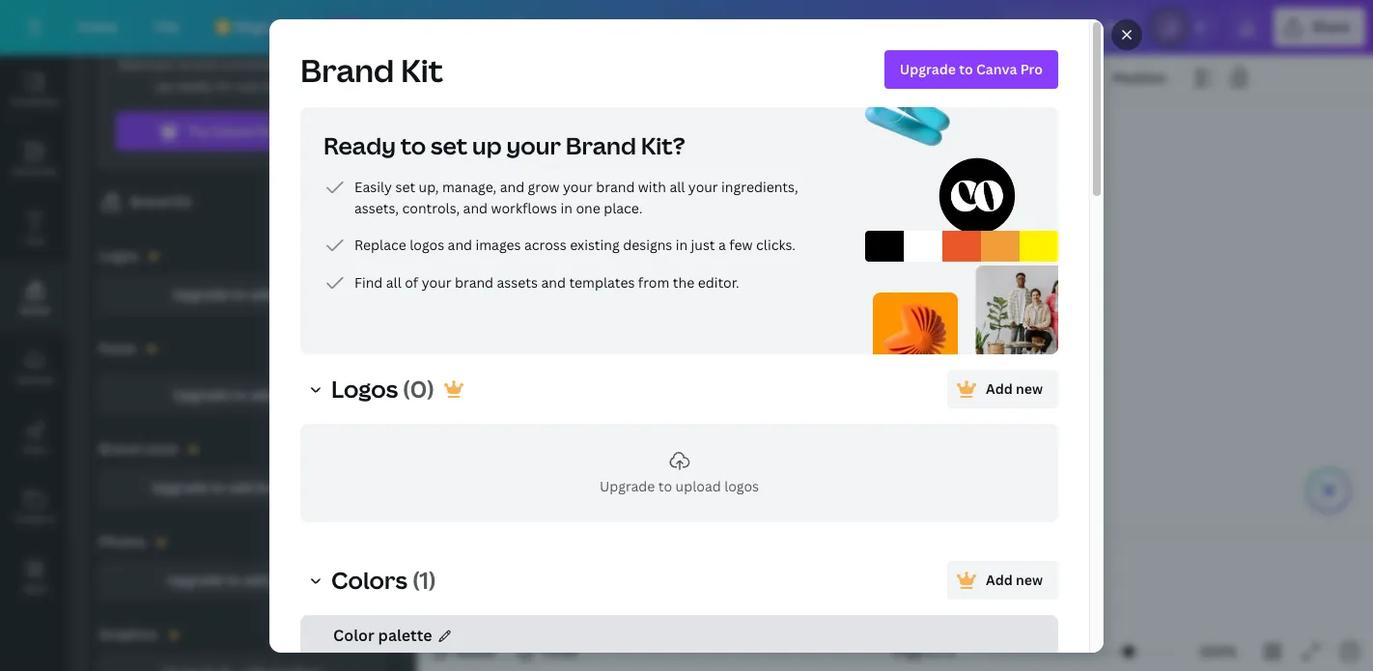 Task type: describe. For each thing, give the bounding box(es) containing it.
brand left assets at the left top of page
[[455, 273, 494, 291]]

list containing easily set up, manage, and grow your brand with all your ingredients, assets, controls, and workflows in one place.
[[324, 175, 842, 294]]

page 1 image
[[433, 551, 543, 613]]

hide image
[[416, 317, 429, 410]]

by
[[302, 55, 319, 73]]

try canva for teams
[[188, 122, 321, 140]]

replace
[[354, 235, 406, 254]]

pro inside button
[[1104, 17, 1127, 36]]

workflows
[[491, 198, 557, 217]]

upload
[[676, 477, 721, 495]]

brand inside button
[[256, 478, 296, 496]]

1 horizontal spatial set
[[431, 129, 468, 161]]

for
[[256, 122, 276, 140]]

upgrade for upgrade to add photos
[[167, 571, 223, 589]]

canva for get canva pro
[[1060, 17, 1101, 36]]

ready-
[[175, 76, 217, 95]]

brand button
[[0, 264, 70, 333]]

1 1 from the left
[[928, 642, 935, 661]]

and left the "images"
[[448, 235, 472, 254]]

all inside easily set up, manage, and grow your brand with all your ingredients, assets, controls, and workflows in one place.
[[670, 177, 685, 196]]

upgrade for upgrade to add fonts
[[173, 385, 229, 404]]

voice inside button
[[299, 478, 334, 496]]

upgrade to add brand voice button
[[99, 468, 386, 507]]

maintain
[[119, 55, 176, 73]]

logos for logos
[[99, 246, 138, 265]]

get canva pro button
[[1001, 8, 1142, 46]]

brand inside easily set up, manage, and grow your brand with all your ingredients, assets, controls, and workflows in one place.
[[596, 177, 635, 196]]

and right assets at the left top of page
[[541, 273, 566, 291]]

upgrade to add fonts
[[173, 385, 313, 404]]

upgrade for upgrade to add brand voice
[[152, 478, 208, 496]]

find all of your brand assets and templates from the editor.
[[354, 273, 740, 291]]

templates button
[[0, 55, 70, 125]]

timer
[[541, 642, 579, 661]]

photos
[[272, 571, 318, 589]]

editor.
[[698, 273, 740, 291]]

elements button
[[0, 125, 70, 194]]

just
[[691, 235, 715, 254]]

to for upgrade to add photos
[[227, 571, 241, 589]]

to for ready to set up your brand kit?
[[401, 129, 426, 161]]

brand inside maintain brand consistency by setting up ready-to-use templates.
[[179, 55, 218, 73]]

use
[[236, 76, 259, 95]]

setting
[[322, 55, 367, 73]]

edit
[[360, 192, 386, 211]]

across
[[524, 235, 567, 254]]

/
[[938, 642, 944, 661]]

1 vertical spatial canva
[[976, 59, 1017, 78]]

page 1 / 1
[[893, 642, 954, 661]]

of
[[405, 273, 418, 291]]

get canva pro
[[1034, 17, 1127, 36]]

upgrade for upgrade to add logos
[[173, 285, 229, 303]]

text button
[[0, 194, 70, 264]]

colors
[[331, 564, 408, 595]]

upgrade to canva pro
[[900, 59, 1043, 78]]

color palette
[[333, 624, 432, 646]]

templates
[[569, 273, 635, 291]]

find
[[354, 273, 383, 291]]

in inside easily set up, manage, and grow your brand with all your ingredients, assets, controls, and workflows in one place.
[[561, 198, 573, 217]]

2 add new button from the top
[[947, 561, 1059, 599]]

1 horizontal spatial brand kit
[[300, 49, 443, 90]]

brand kit button
[[300, 49, 443, 91]]

logos (0)
[[331, 372, 434, 404]]

notes
[[456, 642, 495, 661]]

home
[[77, 17, 117, 36]]

templates.
[[262, 76, 331, 95]]

happy
[[834, 257, 964, 295]]

logos for upgrade to upload logos
[[724, 477, 759, 495]]

upgrade to add photos
[[167, 571, 318, 589]]

add for logos
[[249, 285, 275, 303]]

and down manage,
[[463, 198, 488, 217]]

draw button
[[0, 403, 70, 472]]

0 vertical spatial logos
[[410, 235, 444, 254]]

timer button
[[510, 636, 587, 667]]

templates
[[10, 95, 59, 108]]

easily
[[354, 177, 392, 196]]

up inside maintain brand consistency by setting up ready-to-use templates.
[[155, 76, 172, 95]]

logos for logos (0)
[[331, 372, 398, 404]]

brand voice
[[99, 439, 178, 458]]

2 1 from the left
[[947, 642, 954, 661]]

upgrade to upload logos button
[[300, 424, 1059, 522]]

notes button
[[425, 636, 503, 667]]

ingredients,
[[722, 177, 798, 196]]

0 horizontal spatial voice
[[142, 439, 178, 458]]

images
[[476, 235, 521, 254]]

add new for second the "add new" dropdown button from the bottom
[[986, 379, 1043, 397]]

upgrade to add logos button
[[99, 275, 386, 314]]

ready
[[324, 129, 396, 161]]

hide pages image
[[849, 523, 942, 538]]

a
[[719, 235, 726, 254]]

to-
[[217, 76, 236, 95]]

1 vertical spatial in
[[676, 235, 688, 254]]

upgrade to add photos button
[[99, 561, 386, 600]]

switch
[[277, 17, 321, 36]]

kit?
[[641, 129, 685, 161]]

2 add from the top
[[986, 570, 1013, 589]]

maintain brand consistency by setting up ready-to-use templates.
[[119, 55, 367, 95]]

to for upgrade to canva pro
[[959, 59, 973, 78]]

brand inside side panel tab list
[[21, 303, 49, 317]]

magic switch
[[235, 17, 321, 36]]

projects button
[[0, 472, 70, 542]]

set inside easily set up, manage, and grow your brand with all your ingredients, assets, controls, and workflows in one place.
[[395, 177, 415, 196]]



Task type: vqa. For each thing, say whether or not it's contained in the screenshot.
Early
no



Task type: locate. For each thing, give the bounding box(es) containing it.
canva assistant image
[[1317, 479, 1341, 502]]

0 vertical spatial kit
[[401, 49, 443, 90]]

holidays
[[765, 284, 1026, 407]]

0 vertical spatial set
[[431, 129, 468, 161]]

and
[[500, 177, 525, 196], [463, 198, 488, 217], [448, 235, 472, 254], [541, 273, 566, 291]]

upgrade to add brand voice
[[152, 478, 334, 496]]

try canva for teams button
[[116, 112, 370, 151]]

1 horizontal spatial pro
[[1104, 17, 1127, 36]]

kit down the 'try'
[[173, 192, 192, 211]]

up,
[[419, 177, 439, 196]]

in left just
[[676, 235, 688, 254]]

to inside button
[[227, 571, 241, 589]]

logos for upgrade to add logos
[[278, 285, 313, 303]]

colors (1)
[[331, 564, 436, 595]]

0 horizontal spatial 1
[[928, 642, 935, 661]]

logos left find
[[278, 285, 313, 303]]

0 horizontal spatial in
[[561, 198, 573, 217]]

try
[[188, 122, 209, 140]]

voice down fonts
[[299, 478, 334, 496]]

your up grow
[[507, 129, 561, 161]]

add for photos
[[244, 571, 269, 589]]

(0)
[[403, 372, 434, 404]]

to for upgrade to add brand voice
[[211, 478, 225, 496]]

0 horizontal spatial set
[[395, 177, 415, 196]]

all right 'with'
[[670, 177, 685, 196]]

your right 'with'
[[688, 177, 718, 196]]

assets,
[[354, 198, 399, 217]]

teams
[[279, 122, 321, 140]]

pro inside button
[[1020, 59, 1043, 78]]

uploads
[[15, 373, 54, 386]]

0 horizontal spatial up
[[155, 76, 172, 95]]

1 horizontal spatial logos
[[410, 235, 444, 254]]

canva inside button
[[1060, 17, 1101, 36]]

logos right upload
[[724, 477, 759, 495]]

0 horizontal spatial logos
[[99, 246, 138, 265]]

0 vertical spatial add new button
[[947, 369, 1059, 408]]

0 vertical spatial voice
[[142, 439, 178, 458]]

photos
[[99, 532, 146, 551]]

add inside button
[[250, 385, 275, 404]]

pro down get
[[1020, 59, 1043, 78]]

all left of
[[386, 273, 402, 291]]

add for brand
[[228, 478, 253, 496]]

0 vertical spatial logos
[[99, 246, 138, 265]]

kit inside button
[[401, 49, 443, 90]]

1 horizontal spatial all
[[670, 177, 685, 196]]

few
[[729, 235, 753, 254]]

side panel tab list
[[0, 55, 70, 611]]

voice up upgrade to add brand voice
[[142, 439, 178, 458]]

from
[[638, 273, 670, 291]]

in left 'one'
[[561, 198, 573, 217]]

1 vertical spatial add new
[[986, 570, 1043, 589]]

to inside button
[[233, 385, 247, 404]]

1 vertical spatial all
[[386, 273, 402, 291]]

fonts
[[99, 339, 136, 357]]

color palette button
[[333, 622, 432, 649]]

logos
[[410, 235, 444, 254], [278, 285, 313, 303], [724, 477, 759, 495]]

existing
[[570, 235, 620, 254]]

(1)
[[412, 564, 436, 595]]

designs
[[623, 235, 673, 254]]

fonts
[[278, 385, 313, 404]]

manage,
[[442, 177, 497, 196]]

get
[[1034, 17, 1057, 36]]

2 vertical spatial logos
[[724, 477, 759, 495]]

list
[[324, 175, 842, 294]]

palette
[[378, 624, 432, 646]]

brand up place.
[[596, 177, 635, 196]]

canva for try canva for teams
[[212, 122, 253, 140]]

add new
[[986, 379, 1043, 397], [986, 570, 1043, 589]]

add new for 1st the "add new" dropdown button from the bottom
[[986, 570, 1043, 589]]

logos left (0)
[[331, 372, 398, 404]]

0 vertical spatial in
[[561, 198, 573, 217]]

0 horizontal spatial all
[[386, 273, 402, 291]]

brand kit down new
[[300, 49, 443, 90]]

color
[[333, 624, 375, 646]]

1 vertical spatial pro
[[1020, 59, 1043, 78]]

1 vertical spatial set
[[395, 177, 415, 196]]

1 vertical spatial up
[[472, 129, 502, 161]]

1 add new from the top
[[986, 379, 1043, 397]]

1 add from the top
[[986, 379, 1013, 397]]

upgrade to add logos
[[173, 285, 313, 303]]

draw
[[23, 442, 47, 456]]

easily set up, manage, and grow your brand with all your ingredients, assets, controls, and workflows in one place.
[[354, 177, 798, 217]]

uploads button
[[0, 333, 70, 403]]

up down maintain
[[155, 76, 172, 95]]

2 new from the top
[[1016, 570, 1043, 589]]

2 vertical spatial canva
[[212, 122, 253, 140]]

grow
[[528, 177, 560, 196]]

up
[[155, 76, 172, 95], [472, 129, 502, 161]]

0 vertical spatial new
[[1016, 379, 1043, 397]]

new
[[335, 20, 359, 34]]

add
[[986, 379, 1013, 397], [986, 570, 1013, 589]]

edit button
[[360, 191, 386, 212]]

0 vertical spatial add
[[986, 379, 1013, 397]]

2 add new from the top
[[986, 570, 1043, 589]]

1
[[928, 642, 935, 661], [947, 642, 954, 661]]

add for fonts
[[250, 385, 275, 404]]

0 vertical spatial add new
[[986, 379, 1043, 397]]

logos
[[99, 246, 138, 265], [331, 372, 398, 404]]

add inside button
[[244, 571, 269, 589]]

Design title text field
[[770, 8, 993, 46]]

apps button
[[0, 542, 70, 611]]

brand down fonts
[[256, 478, 296, 496]]

upgrade inside upgrade to canva pro button
[[900, 59, 956, 78]]

pro
[[1104, 17, 1127, 36], [1020, 59, 1043, 78]]

clicks.
[[756, 235, 796, 254]]

canva left the "for" at the left top of page
[[212, 122, 253, 140]]

2 horizontal spatial logos
[[724, 477, 759, 495]]

set up manage,
[[431, 129, 468, 161]]

1 left /
[[928, 642, 935, 661]]

brand
[[179, 55, 218, 73], [596, 177, 635, 196], [455, 273, 494, 291], [256, 478, 296, 496]]

voice
[[142, 439, 178, 458], [299, 478, 334, 496]]

1 vertical spatial add new button
[[947, 561, 1059, 599]]

graphics
[[99, 625, 158, 643]]

0 horizontal spatial brand kit
[[130, 192, 192, 211]]

upgrade to add fonts button
[[99, 376, 386, 414]]

upgrade to upload logos
[[600, 477, 759, 495]]

0 horizontal spatial canva
[[212, 122, 253, 140]]

kit
[[401, 49, 443, 90], [173, 192, 192, 211]]

1 vertical spatial brand kit
[[130, 192, 192, 211]]

brand kit down the 'try'
[[130, 192, 192, 211]]

1 vertical spatial logos
[[331, 372, 398, 404]]

your up 'one'
[[563, 177, 593, 196]]

0 horizontal spatial kit
[[173, 192, 192, 211]]

0 vertical spatial brand kit
[[300, 49, 443, 90]]

logos right text
[[99, 246, 138, 265]]

set left "up,"
[[395, 177, 415, 196]]

assets
[[497, 273, 538, 291]]

brand
[[300, 49, 394, 90], [566, 129, 636, 161], [130, 192, 170, 211], [21, 303, 49, 317], [99, 439, 139, 458]]

upgrade inside 'upgrade to upload logos' button
[[600, 477, 655, 495]]

text
[[25, 234, 45, 247]]

1 new from the top
[[1016, 379, 1043, 397]]

canva right get
[[1060, 17, 1101, 36]]

1 vertical spatial logos
[[278, 285, 313, 303]]

upgrade inside upgrade to add photos button
[[167, 571, 223, 589]]

upgrade inside upgrade to add fonts button
[[173, 385, 229, 404]]

1 vertical spatial add
[[986, 570, 1013, 589]]

magic
[[235, 17, 274, 36]]

home link
[[62, 8, 132, 46]]

kit right setting
[[401, 49, 443, 90]]

upgrade for upgrade to upload logos
[[600, 477, 655, 495]]

place.
[[604, 198, 643, 217]]

2 horizontal spatial canva
[[1060, 17, 1101, 36]]

upgrade inside upgrade to add logos button
[[173, 285, 229, 303]]

1 vertical spatial voice
[[299, 478, 334, 496]]

all
[[670, 177, 685, 196], [386, 273, 402, 291]]

0 vertical spatial pro
[[1104, 17, 1127, 36]]

to for upgrade to add fonts
[[233, 385, 247, 404]]

1 add new button from the top
[[947, 369, 1059, 408]]

1 horizontal spatial voice
[[299, 478, 334, 496]]

page
[[893, 642, 925, 661]]

pro right get
[[1104, 17, 1127, 36]]

1 horizontal spatial in
[[676, 235, 688, 254]]

and up workflows
[[500, 177, 525, 196]]

upgrade for upgrade to canva pro
[[900, 59, 956, 78]]

upgrade to canva pro button
[[884, 50, 1059, 88]]

0 horizontal spatial pro
[[1020, 59, 1043, 78]]

brand up ready-
[[179, 55, 218, 73]]

apps
[[23, 581, 47, 595]]

logos down controls, on the top of the page
[[410, 235, 444, 254]]

consistency
[[221, 55, 299, 73]]

0 vertical spatial up
[[155, 76, 172, 95]]

1 horizontal spatial 1
[[947, 642, 954, 661]]

your right of
[[422, 273, 452, 291]]

add new button
[[947, 369, 1059, 408], [947, 561, 1059, 599]]

1 horizontal spatial up
[[472, 129, 502, 161]]

canva down get canva pro button
[[976, 59, 1017, 78]]

1 right /
[[947, 642, 954, 661]]

up up manage,
[[472, 129, 502, 161]]

1 horizontal spatial kit
[[401, 49, 443, 90]]

canva
[[1060, 17, 1101, 36], [976, 59, 1017, 78], [212, 122, 253, 140]]

your
[[507, 129, 561, 161], [563, 177, 593, 196], [688, 177, 718, 196], [422, 273, 452, 291]]

elements
[[13, 164, 57, 178]]

to for upgrade to upload logos
[[659, 477, 672, 495]]

1 horizontal spatial canva
[[976, 59, 1017, 78]]

0 vertical spatial canva
[[1060, 17, 1101, 36]]

0 horizontal spatial logos
[[278, 285, 313, 303]]

ready to set up your brand kit?
[[324, 129, 685, 161]]

the
[[673, 273, 695, 291]]

projects
[[15, 512, 54, 525]]

1 vertical spatial new
[[1016, 570, 1043, 589]]

with
[[638, 177, 666, 196]]

main menu bar
[[0, 0, 1373, 55]]

upgrade inside upgrade to add brand voice button
[[152, 478, 208, 496]]

to for upgrade to add logos
[[232, 285, 246, 303]]

0 vertical spatial all
[[670, 177, 685, 196]]

1 vertical spatial kit
[[173, 192, 192, 211]]

1 horizontal spatial logos
[[331, 372, 398, 404]]

set
[[431, 129, 468, 161], [395, 177, 415, 196]]

replace logos and images across existing designs in just a few clicks.
[[354, 235, 796, 254]]



